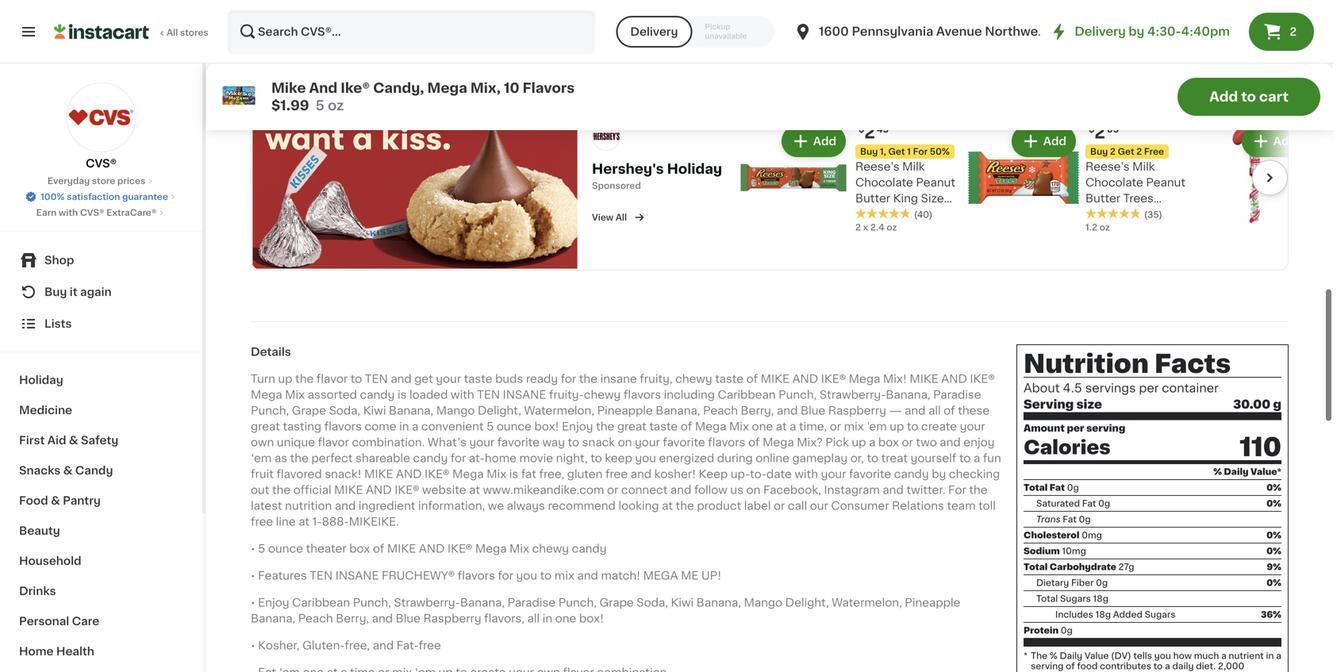 Task type: describe. For each thing, give the bounding box(es) containing it.
twitter.
[[907, 459, 946, 470]]

1 vertical spatial free
[[251, 491, 273, 502]]

mix up tasting
[[285, 364, 305, 375]]

facebook,
[[764, 459, 822, 470]]

christmas, inside buy 1, get 1 for 50% reese's milk chocolate peanut butter king size trees christmas, candy
[[889, 183, 949, 194]]

5 inside turn up the flavor to ten and get your taste buds ready for the insane fruity, chewy taste of mike and ike® mega mix! mike and ike® mega mix assorted candy is loaded with ten insane fruity-chewy flavors including caribbean punch, strawberry-banana, paradise punch, grape soda, kiwi banana, mango delight, watermelon, pineapple banana, peach berry, and blue raspberry — and all of these great tasting flavors come in a convenient 5 ounce box! enjoy the great taste of mega mix one at a time, or mix 'em up to create your own unique flavor combination. what's your favorite way to snack on your favorite flavors of mega mix? pick up a box or two and enjoy 'em as the perfect shareable candy for at-home movie night, to keep you energized during online gameplay or, to treat yourself to a fun fruit flavored snack! mike and ike® mega mix is fat free, gluten free and kosher! keep up-to-date with your favorite candy by checking out the official mike and ike® website at www.mikeandike.com or connect and follow us on facebook, instagram and twitter. for the latest nutrition and ingredient information, we always recommend looking at the product label or call our consumer relations team toll free line at 1-888-mikeike.
[[487, 396, 494, 407]]

0 horizontal spatial free,
[[345, 615, 370, 626]]

or,
[[851, 428, 864, 439]]

fat for total
[[1050, 458, 1065, 467]]

christmas, inside reese's milk chocolate peanut butter trees christmas, candy
[[1086, 183, 1146, 194]]

line
[[276, 491, 296, 502]]

yourself
[[911, 428, 957, 439]]

2 vertical spatial with
[[795, 443, 818, 455]]

assorted
[[308, 364, 357, 375]]

food & pantry link
[[10, 486, 193, 516]]

mega inside 'mike and ike® candy, mega mix, 10 flavors $1.99 5 oz'
[[428, 81, 467, 95]]

butter inside buy 1, get 1 for 50% reese's milk chocolate peanut butter king size trees christmas, candy
[[856, 167, 891, 179]]

consumer
[[831, 475, 890, 486]]

$2.09 element
[[1086, 97, 1192, 117]]

1 horizontal spatial ten
[[365, 348, 388, 359]]

1
[[908, 122, 911, 130]]

candy up the come
[[360, 364, 395, 375]]

at up information,
[[469, 459, 480, 470]]

1 vertical spatial cvs®
[[80, 208, 104, 217]]

or up pick
[[830, 396, 842, 407]]

household link
[[10, 546, 193, 576]]

grape inside the • enjoy caribbean punch, strawberry-banana, paradise punch, grape soda, kiwi banana, mango delight, watermelon, pineapple banana, peach berry, and blue raspberry flavors, all in one box!
[[600, 572, 634, 583]]

pineapple inside the • enjoy caribbean punch, strawberry-banana, paradise punch, grape soda, kiwi banana, mango delight, watermelon, pineapple banana, peach berry, and blue raspberry flavors, all in one box!
[[905, 572, 961, 583]]

your down flavors, at the bottom
[[509, 642, 534, 653]]

to inside "* the % daily value (dv) tells you how much a nutrient in a serving of food contributes to a daily diet. 2,000 calories a day is used for general nutrition advice."
[[1154, 637, 1163, 645]]

energized
[[659, 428, 715, 439]]

'em inside turn up the flavor to ten and get your taste buds ready for the insane fruity, chewy taste of mike and ike® mega mix! mike and ike® mega mix assorted candy is loaded with ten insane fruity-chewy flavors including caribbean punch, strawberry-banana, paradise punch, grape soda, kiwi banana, mango delight, watermelon, pineapple banana, peach berry, and blue raspberry — and all of these great tasting flavors come in a convenient 5 ounce box! enjoy the great taste of mega mix one at a time, or mix 'em up to create your own unique flavor combination. what's your favorite way to snack on your favorite flavors of mega mix? pick up a box or two and enjoy 'em as the perfect shareable candy for at-home movie night, to keep you energized during online gameplay or, to treat yourself to a fun fruit flavored snack! mike and ike® mega mix is fat free, gluten free and kosher! keep up-to-date with your favorite candy by checking out the official mike and ike® website at www.mikeandike.com or connect and follow us on facebook, instagram and twitter. for the latest nutrition and ingredient information, we always recommend looking at the product label or call our consumer relations team toll free line at 1-888-mikeike.
[[251, 428, 272, 439]]

and up mix?
[[777, 380, 798, 391]]

dietary
[[1037, 553, 1070, 562]]

2 vertical spatial one
[[303, 642, 324, 653]]

1 horizontal spatial 'em
[[279, 642, 300, 653]]

a left 'time'
[[341, 642, 347, 653]]

fruchewy®
[[382, 545, 455, 556]]

1 vertical spatial combination.
[[597, 642, 670, 653]]

mega up • features ten insane fruchewy® flavors for you to mix and match! mega me up!
[[475, 518, 507, 529]]

and left match!
[[578, 545, 598, 556]]

buy 1, get 1 for 50% reese's milk chocolate peanut butter king size trees christmas, candy
[[856, 122, 956, 210]]

buy for buy 1, get 1 for 50% reese's milk chocolate peanut butter king size trees christmas, candy
[[861, 122, 878, 130]]

mega down including at bottom
[[695, 396, 727, 407]]

banana, down up!
[[697, 572, 741, 583]]

1 horizontal spatial favorite
[[663, 412, 705, 423]]

a down loaded
[[412, 396, 419, 407]]

and up yourself
[[940, 412, 961, 423]]

0g for total fat 0g
[[1068, 458, 1080, 467]]

raspberry inside the • enjoy caribbean punch, strawberry-banana, paradise punch, grape soda, kiwi banana, mango delight, watermelon, pineapple banana, peach berry, and blue raspberry flavors, all in one box!
[[424, 588, 482, 599]]

and up ingredient
[[366, 459, 392, 470]]

stores
[[180, 28, 209, 37]]

one inside turn up the flavor to ten and get your taste buds ready for the insane fruity, chewy taste of mike and ike® mega mix! mike and ike® mega mix assorted candy is loaded with ten insane fruity-chewy flavors including caribbean punch, strawberry-banana, paradise punch, grape soda, kiwi banana, mango delight, watermelon, pineapple banana, peach berry, and blue raspberry — and all of these great tasting flavors come in a convenient 5 ounce box! enjoy the great taste of mega mix one at a time, or mix 'em up to create your own unique flavor combination. what's your favorite way to snack on your favorite flavors of mega mix? pick up a box or two and enjoy 'em as the perfect shareable candy for at-home movie night, to keep you energized during online gameplay or, to treat yourself to a fun fruit flavored snack! mike and ike® mega mix is fat free, gluten free and kosher! keep up-to-date with your favorite candy by checking out the official mike and ike® website at www.mikeandike.com or connect and follow us on facebook, instagram and twitter. for the latest nutrition and ingredient information, we always recommend looking at the product label or call our consumer relations team toll free line at 1-888-mikeike.
[[752, 396, 773, 407]]

for up the fruity- on the bottom of page
[[561, 348, 576, 359]]

2 vertical spatial chewy
[[532, 518, 569, 529]]

100% satisfaction guarantee button
[[25, 187, 178, 203]]

flavors down assorted on the bottom left of the page
[[324, 396, 362, 407]]

for up flavors, at the bottom
[[498, 545, 514, 556]]

and down kosher!
[[671, 459, 692, 470]]

banana, up kosher,
[[251, 588, 295, 599]]

up!
[[702, 545, 722, 556]]

0 horizontal spatial candy
[[75, 465, 113, 476]]

candy up match!
[[572, 518, 607, 529]]

2 horizontal spatial taste
[[715, 348, 744, 359]]

added
[[1114, 585, 1143, 594]]

and up time,
[[793, 348, 819, 359]]

your down these
[[960, 396, 986, 407]]

butter inside reese's milk chocolate peanut butter trees christmas, candy
[[1086, 167, 1121, 179]]

daily
[[1173, 637, 1194, 645]]

0 horizontal spatial box
[[349, 518, 370, 529]]

care
[[72, 616, 99, 627]]

day
[[1076, 647, 1093, 656]]

0% for sodium
[[1267, 521, 1282, 530]]

0 vertical spatial cvs®
[[86, 158, 117, 169]]

two
[[916, 412, 937, 423]]

delight, inside turn up the flavor to ten and get your taste buds ready for the insane fruity, chewy taste of mike and ike® mega mix! mike and ike® mega mix assorted candy is loaded with ten insane fruity-chewy flavors including caribbean punch, strawberry-banana, paradise punch, grape soda, kiwi banana, mango delight, watermelon, pineapple banana, peach berry, and blue raspberry — and all of these great tasting flavors come in a convenient 5 ounce box! enjoy the great taste of mega mix one at a time, or mix 'em up to create your own unique flavor combination. what's your favorite way to snack on your favorite flavors of mega mix? pick up a box or two and enjoy 'em as the perfect shareable candy for at-home movie night, to keep you energized during online gameplay or, to treat yourself to a fun fruit flavored snack! mike and ike® mega mix is fat free, gluten free and kosher! keep up-to-date with your favorite candy by checking out the official mike and ike® website at www.mikeandike.com or connect and follow us on facebook, instagram and twitter. for the latest nutrition and ingredient information, we always recommend looking at the product label or call our consumer relations team toll free line at 1-888-mikeike.
[[478, 380, 521, 391]]

your up kosher!
[[635, 412, 660, 423]]

berry, inside the • enjoy caribbean punch, strawberry-banana, paradise punch, grape soda, kiwi banana, mango delight, watermelon, pineapple banana, peach berry, and blue raspberry flavors, all in one box!
[[336, 588, 369, 599]]

flavored
[[277, 443, 322, 455]]

at down connect
[[662, 475, 673, 486]]

ike® up • features ten insane fruchewy® flavors for you to mix and match! mega me up!
[[448, 518, 473, 529]]

service type group
[[616, 16, 775, 48]]

the up flavored
[[290, 428, 309, 439]]

at-
[[469, 428, 485, 439]]

1 horizontal spatial serving
[[1087, 398, 1126, 408]]

advice.
[[1218, 647, 1250, 656]]

peanut inside reese's milk chocolate peanut butter trees christmas, candy
[[1147, 152, 1186, 163]]

loaded
[[410, 364, 448, 375]]

5 inside 'mike and ike® candy, mega mix, 10 flavors $1.99 5 oz'
[[316, 99, 325, 112]]

hershey's image
[[592, 97, 621, 125]]

pineapple inside turn up the flavor to ten and get your taste buds ready for the insane fruity, chewy taste of mike and ike® mega mix! mike and ike® mega mix assorted candy is loaded with ten insane fruity-chewy flavors including caribbean punch, strawberry-banana, paradise punch, grape soda, kiwi banana, mango delight, watermelon, pineapple banana, peach berry, and blue raspberry — and all of these great tasting flavors come in a convenient 5 ounce box! enjoy the great taste of mega mix one at a time, or mix 'em up to create your own unique flavor combination. what's your favorite way to snack on your favorite flavors of mega mix? pick up a box or two and enjoy 'em as the perfect shareable candy for at-home movie night, to keep you energized during online gameplay or, to treat yourself to a fun fruit flavored snack! mike and ike® mega mix is fat free, gluten free and kosher! keep up-to-date with your favorite candy by checking out the official mike and ike® website at www.mikeandike.com or connect and follow us on facebook, instagram and twitter. for the latest nutrition and ingredient information, we always recommend looking at the product label or call our consumer relations team toll free line at 1-888-mikeike.
[[597, 380, 653, 391]]

diet.
[[1197, 637, 1216, 645]]

www.mikeandike.com
[[483, 459, 604, 470]]

a up "2,000"
[[1222, 626, 1227, 635]]

• features ten insane fruchewy® flavors for you to mix and match! mega me up!
[[251, 545, 722, 556]]

the up snack
[[596, 396, 615, 407]]

2 vertical spatial total
[[1037, 569, 1058, 578]]

1.2
[[1086, 198, 1098, 206]]

home health
[[19, 646, 94, 657]]

paradise inside the • enjoy caribbean punch, strawberry-banana, paradise punch, grape soda, kiwi banana, mango delight, watermelon, pineapple banana, peach berry, and blue raspberry flavors, all in one box!
[[508, 572, 556, 583]]

used
[[1104, 647, 1126, 656]]

one inside the • enjoy caribbean punch, strawberry-banana, paradise punch, grape soda, kiwi banana, mango delight, watermelon, pineapple banana, peach berry, and blue raspberry flavors, all in one box!
[[555, 588, 577, 599]]

to-
[[750, 443, 767, 455]]

• for • features ten insane fruchewy® flavors for you to mix and match! mega me up!
[[251, 545, 255, 556]]

add for add
[[1274, 110, 1297, 121]]

fun
[[983, 428, 1002, 439]]

watermelon, inside the • enjoy caribbean punch, strawberry-banana, paradise punch, grape soda, kiwi banana, mango delight, watermelon, pineapple banana, peach berry, and blue raspberry flavors, all in one box!
[[832, 572, 902, 583]]

nutrient
[[1229, 626, 1264, 635]]

banana, up —
[[886, 364, 931, 375]]

again
[[80, 287, 112, 298]]

banana, up flavors, at the bottom
[[460, 572, 505, 583]]

kosher!
[[655, 443, 696, 455]]

including
[[664, 364, 715, 375]]

mango inside turn up the flavor to ten and get your taste buds ready for the insane fruity, chewy taste of mike and ike® mega mix! mike and ike® mega mix assorted candy is loaded with ten insane fruity-chewy flavors including caribbean punch, strawberry-banana, paradise punch, grape soda, kiwi banana, mango delight, watermelon, pineapple banana, peach berry, and blue raspberry — and all of these great tasting flavors come in a convenient 5 ounce box! enjoy the great taste of mega mix one at a time, or mix 'em up to create your own unique flavor combination. what's your favorite way to snack on your favorite flavors of mega mix? pick up a box or two and enjoy 'em as the perfect shareable candy for at-home movie night, to keep you energized during online gameplay or, to treat yourself to a fun fruit flavored snack! mike and ike® mega mix is fat free, gluten free and kosher! keep up-to-date with your favorite candy by checking out the official mike and ike® website at www.mikeandike.com or connect and follow us on facebook, instagram and twitter. for the latest nutrition and ingredient information, we always recommend looking at the product label or call our consumer relations team toll free line at 1-888-mikeike.
[[436, 380, 475, 391]]

and up relations
[[883, 459, 904, 470]]

candy up twitter.
[[895, 443, 929, 455]]

toll
[[979, 475, 996, 486]]

7 oz button
[[426, 0, 589, 23]]

kiwi inside turn up the flavor to ten and get your taste buds ready for the insane fruity, chewy taste of mike and ike® mega mix! mike and ike® mega mix assorted candy is loaded with ten insane fruity-chewy flavors including caribbean punch, strawberry-banana, paradise punch, grape soda, kiwi banana, mango delight, watermelon, pineapple banana, peach berry, and blue raspberry — and all of these great tasting flavors come in a convenient 5 ounce box! enjoy the great taste of mega mix one at a time, or mix 'em up to create your own unique flavor combination. what's your favorite way to snack on your favorite flavors of mega mix? pick up a box or two and enjoy 'em as the perfect shareable candy for at-home movie night, to keep you energized during online gameplay or, to treat yourself to a fun fruit flavored snack! mike and ike® mega mix is fat free, gluten free and kosher! keep up-to-date with your favorite candy by checking out the official mike and ike® website at www.mikeandike.com or connect and follow us on facebook, instagram and twitter. for the latest nutrition and ingredient information, we always recommend looking at the product label or call our consumer relations team toll free line at 1-888-mikeike.
[[363, 380, 386, 391]]

flavors down fruity, at the bottom of page
[[624, 364, 661, 375]]

9
[[952, 28, 958, 36]]

by inside turn up the flavor to ten and get your taste buds ready for the insane fruity, chewy taste of mike and ike® mega mix! mike and ike® mega mix assorted candy is loaded with ten insane fruity-chewy flavors including caribbean punch, strawberry-banana, paradise punch, grape soda, kiwi banana, mango delight, watermelon, pineapple banana, peach berry, and blue raspberry — and all of these great tasting flavors come in a convenient 5 ounce box! enjoy the great taste of mega mix one at a time, or mix 'em up to create your own unique flavor combination. what's your favorite way to snack on your favorite flavors of mega mix? pick up a box or two and enjoy 'em as the perfect shareable candy for at-home movie night, to keep you energized during online gameplay or, to treat yourself to a fun fruit flavored snack! mike and ike® mega mix is fat free, gluten free and kosher! keep up-to-date with your favorite candy by checking out the official mike and ike® website at www.mikeandike.com or connect and follow us on facebook, instagram and twitter. for the latest nutrition and ingredient information, we always recommend looking at the product label or call our consumer relations team toll free line at 1-888-mikeike.
[[932, 443, 947, 455]]

5 right stores
[[251, 28, 257, 36]]

1 vertical spatial 18g
[[1096, 585, 1111, 594]]

instacart logo image
[[54, 22, 149, 41]]

& for pantry
[[51, 495, 60, 506]]

or left connect
[[607, 459, 619, 470]]

0% for cholesterol
[[1267, 506, 1282, 514]]

2 left x
[[856, 198, 861, 206]]

first aid & safety link
[[10, 426, 193, 456]]

watermelon, inside turn up the flavor to ten and get your taste buds ready for the insane fruity, chewy taste of mike and ike® mega mix! mike and ike® mega mix assorted candy is loaded with ten insane fruity-chewy flavors including caribbean punch, strawberry-banana, paradise punch, grape soda, kiwi banana, mango delight, watermelon, pineapple banana, peach berry, and blue raspberry — and all of these great tasting flavors come in a convenient 5 ounce box! enjoy the great taste of mega mix one at a time, or mix 'em up to create your own unique flavor combination. what's your favorite way to snack on your favorite flavors of mega mix? pick up a box or two and enjoy 'em as the perfect shareable candy for at-home movie night, to keep you energized during online gameplay or, to treat yourself to a fun fruit flavored snack! mike and ike® mega mix is fat free, gluten free and kosher! keep up-to-date with your favorite candy by checking out the official mike and ike® website at www.mikeandike.com or connect and follow us on facebook, instagram and twitter. for the latest nutrition and ingredient information, we always recommend looking at the product label or call our consumer relations team toll free line at 1-888-mikeike.
[[524, 380, 595, 391]]

looking
[[619, 475, 659, 486]]

(121)
[[660, 15, 680, 24]]

for inside "* the % daily value (dv) tells you how much a nutrient in a serving of food contributes to a daily diet. 2,000 calories a day is used for general nutrition advice."
[[1128, 647, 1141, 656]]

delivery for delivery by 4:30-4:40pm
[[1075, 26, 1126, 37]]

create inside turn up the flavor to ten and get your taste buds ready for the insane fruity, chewy taste of mike and ike® mega mix! mike and ike® mega mix assorted candy is loaded with ten insane fruity-chewy flavors including caribbean punch, strawberry-banana, paradise punch, grape soda, kiwi banana, mango delight, watermelon, pineapple banana, peach berry, and blue raspberry — and all of these great tasting flavors come in a convenient 5 ounce box! enjoy the great taste of mega mix one at a time, or mix 'em up to create your own unique flavor combination. what's your favorite way to snack on your favorite flavors of mega mix? pick up a box or two and enjoy 'em as the perfect shareable candy for at-home movie night, to keep you energized during online gameplay or, to treat yourself to a fun fruit flavored snack! mike and ike® mega mix is fat free, gluten free and kosher! keep up-to-date with your favorite candy by checking out the official mike and ike® website at www.mikeandike.com or connect and follow us on facebook, instagram and twitter. for the latest nutrition and ingredient information, we always recommend looking at the product label or call our consumer relations team toll free line at 1-888-mikeike.
[[922, 396, 957, 407]]

and up connect
[[631, 443, 652, 455]]

0 horizontal spatial on
[[618, 412, 632, 423]]

blue inside turn up the flavor to ten and get your taste buds ready for the insane fruity, chewy taste of mike and ike® mega mix! mike and ike® mega mix assorted candy is loaded with ten insane fruity-chewy flavors including caribbean punch, strawberry-banana, paradise punch, grape soda, kiwi banana, mango delight, watermelon, pineapple banana, peach berry, and blue raspberry — and all of these great tasting flavors come in a convenient 5 ounce box! enjoy the great taste of mega mix one at a time, or mix 'em up to create your own unique flavor combination. what's your favorite way to snack on your favorite flavors of mega mix? pick up a box or two and enjoy 'em as the perfect shareable candy for at-home movie night, to keep you energized during online gameplay or, to treat yourself to a fun fruit flavored snack! mike and ike® mega mix is fat free, gluten free and kosher! keep up-to-date with your favorite candy by checking out the official mike and ike® website at www.mikeandike.com or connect and follow us on facebook, instagram and twitter. for the latest nutrition and ingredient information, we always recommend looking at the product label or call our consumer relations team toll free line at 1-888-mikeike.
[[801, 380, 826, 391]]

everyday store prices link
[[47, 175, 155, 187]]

with inside the earn with cvs® extracare® link
[[59, 208, 78, 217]]

treat
[[882, 428, 908, 439]]

and inside the • enjoy caribbean punch, strawberry-banana, paradise punch, grape soda, kiwi banana, mango delight, watermelon, pineapple banana, peach berry, and blue raspberry flavors, all in one box!
[[372, 588, 393, 599]]

holiday link
[[10, 365, 193, 395]]

and left fat-
[[373, 615, 394, 626]]

tells
[[1134, 626, 1153, 635]]

unique
[[277, 412, 315, 423]]

personal care
[[19, 616, 99, 627]]

or left two
[[902, 412, 914, 423]]

and down shareable
[[396, 443, 422, 455]]

* the % daily value (dv) tells you how much a nutrient in a serving of food contributes to a daily diet. 2,000 calories a day is used for general nutrition advice.
[[1024, 626, 1282, 656]]

information,
[[418, 475, 485, 486]]

enjoy inside turn up the flavor to ten and get your taste buds ready for the insane fruity, chewy taste of mike and ike® mega mix! mike and ike® mega mix assorted candy is loaded with ten insane fruity-chewy flavors including caribbean punch, strawberry-banana, paradise punch, grape soda, kiwi banana, mango delight, watermelon, pineapple banana, peach berry, and blue raspberry — and all of these great tasting flavors come in a convenient 5 ounce box! enjoy the great taste of mega mix one at a time, or mix 'em up to create your own unique flavor combination. what's your favorite way to snack on your favorite flavors of mega mix? pick up a box or two and enjoy 'em as the perfect shareable candy for at-home movie night, to keep you energized during online gameplay or, to treat yourself to a fun fruit flavored snack! mike and ike® mega mix is fat free, gluten free and kosher! keep up-to-date with your favorite candy by checking out the official mike and ike® website at www.mikeandike.com or connect and follow us on facebook, instagram and twitter. for the latest nutrition and ingredient information, we always recommend looking at the product label or call our consumer relations team toll free line at 1-888-mikeike.
[[562, 396, 593, 407]]

and up 888- at the bottom of page
[[335, 475, 356, 486]]

total for dietary fiber 0g
[[1024, 537, 1048, 546]]

1 vertical spatial insane
[[336, 545, 379, 556]]

trees inside buy 1, get 1 for 50% reese's milk chocolate peanut butter king size trees christmas, candy
[[856, 183, 886, 194]]

0 horizontal spatial create
[[470, 642, 506, 653]]

flavors up during
[[708, 412, 746, 423]]

2 0% from the top
[[1267, 474, 1282, 483]]

a right nutrient
[[1277, 626, 1282, 635]]

at down gluten-
[[327, 642, 338, 653]]

holiday inside hershey's holiday spo nsored
[[667, 137, 723, 150]]

hershey's holiday spo nsored
[[592, 137, 723, 165]]

fruity-
[[549, 364, 584, 375]]

1 horizontal spatial own
[[537, 642, 560, 653]]

5 oz
[[251, 28, 269, 36]]

mega
[[643, 545, 678, 556]]

or left call
[[774, 475, 785, 486]]

these
[[958, 380, 990, 391]]

0 vertical spatial %
[[1214, 442, 1222, 451]]

a left time,
[[790, 396, 797, 407]]

and up these
[[942, 348, 968, 359]]

3.5
[[601, 28, 615, 36]]

1 vertical spatial mix
[[555, 545, 575, 556]]

the up the fruity- on the bottom of page
[[579, 348, 598, 359]]

• for • enjoy caribbean punch, strawberry-banana, paradise punch, grape soda, kiwi banana, mango delight, watermelon, pineapple banana, peach berry, and blue raspberry flavors, all in one box!
[[251, 572, 255, 583]]

paradise inside turn up the flavor to ten and get your taste buds ready for the insane fruity, chewy taste of mike and ike® mega mix! mike and ike® mega mix assorted candy is loaded with ten insane fruity-chewy flavors including caribbean punch, strawberry-banana, paradise punch, grape soda, kiwi banana, mango delight, watermelon, pineapple banana, peach berry, and blue raspberry — and all of these great tasting flavors come in a convenient 5 ounce box! enjoy the great taste of mega mix one at a time, or mix 'em up to create your own unique flavor combination. what's your favorite way to snack on your favorite flavors of mega mix? pick up a box or two and enjoy 'em as the perfect shareable candy for at-home movie night, to keep you energized during online gameplay or, to treat yourself to a fun fruit flavored snack! mike and ike® mega mix is fat free, gluten free and kosher! keep up-to-date with your favorite candy by checking out the official mike and ike® website at www.mikeandike.com or connect and follow us on facebook, instagram and twitter. for the latest nutrition and ingredient information, we always recommend looking at the product label or call our consumer relations team toll free line at 1-888-mikeike.
[[934, 364, 982, 375]]

is inside "* the % daily value (dv) tells you how much a nutrient in a serving of food contributes to a daily diet. 2,000 calories a day is used for general nutrition advice."
[[1095, 647, 1102, 656]]

mix up during
[[730, 396, 749, 407]]

0mg
[[1082, 506, 1103, 514]]

2 vertical spatial flavor
[[563, 642, 594, 653]]

ike® up these
[[970, 348, 995, 359]]

to inside button
[[1242, 90, 1257, 104]]

2 horizontal spatial favorite
[[849, 443, 892, 455]]

1 horizontal spatial all
[[616, 188, 627, 196]]

gluten-
[[303, 615, 345, 626]]

oz right 2.4
[[887, 198, 897, 206]]

features
[[258, 545, 307, 556]]

0 horizontal spatial ten
[[310, 545, 333, 556]]

30.00
[[1234, 373, 1271, 385]]

blue inside the • enjoy caribbean punch, strawberry-banana, paradise punch, grape soda, kiwi banana, mango delight, watermelon, pineapple banana, peach berry, and blue raspberry flavors, all in one box!
[[396, 588, 421, 599]]

kosher,
[[258, 615, 300, 626]]

mega down the turn
[[251, 364, 282, 375]]

and left get
[[391, 348, 412, 359]]

get for buy 1, get 1 for 50% reese's milk chocolate peanut butter king size trees christmas, candy
[[889, 122, 905, 130]]

ike® up ingredient
[[395, 459, 420, 470]]

2 left free
[[1137, 122, 1143, 130]]

mango inside the • enjoy caribbean punch, strawberry-banana, paradise punch, grape soda, kiwi banana, mango delight, watermelon, pineapple banana, peach berry, and blue raspberry flavors, all in one box!
[[744, 572, 783, 583]]

home
[[485, 428, 517, 439]]

raspberry inside turn up the flavor to ten and get your taste buds ready for the insane fruity, chewy taste of mike and ike® mega mix! mike and ike® mega mix assorted candy is loaded with ten insane fruity-chewy flavors including caribbean punch, strawberry-banana, paradise punch, grape soda, kiwi banana, mango delight, watermelon, pineapple banana, peach berry, and blue raspberry — and all of these great tasting flavors come in a convenient 5 ounce box! enjoy the great taste of mega mix one at a time, or mix 'em up to create your own unique flavor combination. what's your favorite way to snack on your favorite flavors of mega mix? pick up a box or two and enjoy 'em as the perfect shareable candy for at-home movie night, to keep you energized during online gameplay or, to treat yourself to a fun fruit flavored snack! mike and ike® mega mix is fat free, gluten free and kosher! keep up-to-date with your favorite candy by checking out the official mike and ike® website at www.mikeandike.com or connect and follow us on facebook, instagram and twitter. for the latest nutrition and ingredient information, we always recommend looking at the product label or call our consumer relations team toll free line at 1-888-mikeike.
[[829, 380, 887, 391]]

mega up online
[[763, 412, 794, 423]]

0 vertical spatial free
[[606, 443, 628, 455]]

official
[[294, 459, 332, 470]]

2 horizontal spatial 'em
[[415, 642, 436, 653]]

1 horizontal spatial on
[[747, 459, 761, 470]]

fiber
[[1072, 553, 1094, 562]]

mega left mix!
[[849, 348, 881, 359]]

chocolate inside buy 1, get 1 for 50% reese's milk chocolate peanut butter king size trees christmas, candy
[[856, 152, 914, 163]]

0 horizontal spatial sugars
[[1061, 569, 1091, 578]]

or right 'time'
[[378, 642, 389, 653]]

1 horizontal spatial chewy
[[584, 364, 621, 375]]

combination. inside turn up the flavor to ten and get your taste buds ready for the insane fruity, chewy taste of mike and ike® mega mix! mike and ike® mega mix assorted candy is loaded with ten insane fruity-chewy flavors including caribbean punch, strawberry-banana, paradise punch, grape soda, kiwi banana, mango delight, watermelon, pineapple banana, peach berry, and blue raspberry — and all of these great tasting flavors come in a convenient 5 ounce box! enjoy the great taste of mega mix one at a time, or mix 'em up to create your own unique flavor combination. what's your favorite way to snack on your favorite flavors of mega mix? pick up a box or two and enjoy 'em as the perfect shareable candy for at-home movie night, to keep you energized during online gameplay or, to treat yourself to a fun fruit flavored snack! mike and ike® mega mix is fat free, gluten free and kosher! keep up-to-date with your favorite candy by checking out the official mike and ike® website at www.mikeandike.com or connect and follow us on facebook, instagram and twitter. for the latest nutrition and ingredient information, we always recommend looking at the product label or call our consumer relations team toll free line at 1-888-mikeike.
[[352, 412, 425, 423]]

fat for saturated
[[1083, 474, 1097, 483]]

1.2 oz
[[1086, 198, 1111, 206]]

1 vertical spatial flavor
[[318, 412, 349, 423]]

movie
[[520, 428, 553, 439]]

add for add to cart
[[1210, 90, 1239, 104]]

peanut inside buy 1, get 1 for 50% reese's milk chocolate peanut butter king size trees christmas, candy
[[916, 152, 956, 163]]

insane inside turn up the flavor to ten and get your taste buds ready for the insane fruity, chewy taste of mike and ike® mega mix! mike and ike® mega mix assorted candy is loaded with ten insane fruity-chewy flavors including caribbean punch, strawberry-banana, paradise punch, grape soda, kiwi banana, mango delight, watermelon, pineapple banana, peach berry, and blue raspberry — and all of these great tasting flavors come in a convenient 5 ounce box! enjoy the great taste of mega mix one at a time, or mix 'em up to create your own unique flavor combination. what's your favorite way to snack on your favorite flavors of mega mix? pick up a box or two and enjoy 'em as the perfect shareable candy for at-home movie night, to keep you energized during online gameplay or, to treat yourself to a fun fruit flavored snack! mike and ike® mega mix is fat free, gluten free and kosher! keep up-to-date with your favorite candy by checking out the official mike and ike® website at www.mikeandike.com or connect and follow us on facebook, instagram and twitter. for the latest nutrition and ingredient information, we always recommend looking at the product label or call our consumer relations team toll free line at 1-888-mikeike.
[[503, 364, 546, 375]]

• eat 'em one at a time or mix 'em up to create your own flavor combination.
[[251, 642, 670, 653]]

about
[[1024, 357, 1060, 369]]

for left at-
[[451, 428, 466, 439]]

earn with cvs® extracare®
[[36, 208, 157, 217]]

total fat 0g
[[1024, 458, 1080, 467]]

1 vertical spatial with
[[451, 364, 474, 375]]

spo
[[592, 156, 610, 165]]

your up at-
[[469, 412, 495, 423]]

0 vertical spatial &
[[69, 435, 78, 446]]

0 vertical spatial flavor
[[317, 348, 348, 359]]

1 horizontal spatial taste
[[650, 396, 678, 407]]

shareable
[[356, 428, 410, 439]]

0 horizontal spatial is
[[398, 364, 407, 375]]

saturated fat 0g
[[1037, 474, 1111, 483]]

buy for buy 2 get 2 free
[[1091, 122, 1108, 130]]

the down kosher!
[[676, 475, 694, 486]]

1 vertical spatial is
[[509, 443, 519, 455]]

strawberry- inside the • enjoy caribbean punch, strawberry-banana, paradise punch, grape soda, kiwi banana, mango delight, watermelon, pineapple banana, peach berry, and blue raspberry flavors, all in one box!
[[394, 572, 460, 583]]

110
[[1240, 409, 1282, 434]]

pantry
[[63, 495, 101, 506]]

add link
[[1199, 97, 1334, 208]]

a down 'em
[[869, 412, 876, 423]]

earn with cvs® extracare® link
[[36, 206, 166, 219]]

milk inside buy 1, get 1 for 50% reese's milk chocolate peanut butter king size trees christmas, candy
[[903, 136, 925, 147]]

nutrition inside turn up the flavor to ten and get your taste buds ready for the insane fruity, chewy taste of mike and ike® mega mix! mike and ike® mega mix assorted candy is loaded with ten insane fruity-chewy flavors including caribbean punch, strawberry-banana, paradise punch, grape soda, kiwi banana, mango delight, watermelon, pineapple banana, peach berry, and blue raspberry — and all of these great tasting flavors come in a convenient 5 ounce box! enjoy the great taste of mega mix one at a time, or mix 'em up to create your own unique flavor combination. what's your favorite way to snack on your favorite flavors of mega mix? pick up a box or two and enjoy 'em as the perfect shareable candy for at-home movie night, to keep you energized during online gameplay or, to treat yourself to a fun fruit flavored snack! mike and ike® mega mix is fat free, gluten free and kosher! keep up-to-date with your favorite candy by checking out the official mike and ike® website at www.mikeandike.com or connect and follow us on facebook, instagram and twitter. for the latest nutrition and ingredient information, we always recommend looking at the product label or call our consumer relations team toll free line at 1-888-mikeike.
[[285, 475, 332, 486]]

1600 pennsylvania avenue northwest
[[819, 26, 1050, 37]]

0 horizontal spatial all
[[167, 28, 178, 37]]

protein
[[1024, 601, 1059, 610]]

ready
[[526, 348, 558, 359]]

facts
[[1155, 326, 1231, 351]]

a up general
[[1165, 637, 1171, 645]]

turn
[[251, 348, 275, 359]]

drinks link
[[10, 576, 193, 607]]

everyday
[[47, 177, 90, 185]]

2 vertical spatial free
[[419, 615, 441, 626]]

home health link
[[10, 637, 193, 667]]

your right get
[[436, 348, 461, 359]]

0 vertical spatial daily
[[1224, 442, 1249, 451]]

reese's inside reese's milk chocolate peanut butter trees christmas, candy
[[1086, 136, 1130, 147]]

2 horizontal spatial chewy
[[676, 348, 713, 359]]

a left day
[[1069, 647, 1074, 656]]

mix up • features ten insane fruchewy® flavors for you to mix and match! mega me up!
[[510, 518, 530, 529]]

flavors up flavors, at the bottom
[[458, 545, 495, 556]]

candy inside buy 1, get 1 for 50% reese's milk chocolate peanut butter king size trees christmas, candy
[[856, 199, 893, 210]]

fat for trans
[[1063, 490, 1077, 498]]

pennsylvania
[[852, 26, 934, 37]]

a left fun
[[974, 428, 981, 439]]

all stores link
[[54, 10, 210, 54]]



Task type: vqa. For each thing, say whether or not it's contained in the screenshot.
number
no



Task type: locate. For each thing, give the bounding box(es) containing it.
1 butter from the left
[[856, 167, 891, 179]]

instagram
[[824, 459, 880, 470]]

50%
[[930, 122, 950, 130]]

team
[[947, 475, 976, 486]]

favorite
[[498, 412, 540, 423], [663, 412, 705, 423], [849, 443, 892, 455]]

and right —
[[905, 380, 926, 391]]

None search field
[[227, 10, 596, 54]]

nutrition inside "* the % daily value (dv) tells you how much a nutrient in a serving of food contributes to a daily diet. 2,000 calories a day is used for general nutrition advice."
[[1179, 647, 1216, 656]]

hershey's holiday image
[[252, 61, 579, 245]]

get inside buy 1, get 1 for 50% reese's milk chocolate peanut butter king size trees christmas, candy
[[889, 122, 905, 130]]

ike® up time,
[[821, 348, 846, 359]]

• inside the • enjoy caribbean punch, strawberry-banana, paradise punch, grape soda, kiwi banana, mango delight, watermelon, pineapple banana, peach berry, and blue raspberry flavors, all in one box!
[[251, 572, 255, 583]]

for down contributes
[[1128, 647, 1141, 656]]

0 vertical spatial blue
[[801, 380, 826, 391]]

punch,
[[779, 364, 817, 375], [251, 380, 289, 391], [353, 572, 391, 583], [559, 572, 597, 583]]

'em down fat-
[[415, 642, 436, 653]]

serving down the size
[[1087, 398, 1126, 408]]

1 vertical spatial ounce
[[268, 518, 303, 529]]

x
[[863, 198, 869, 206]]

1 vertical spatial create
[[470, 642, 506, 653]]

2 vertical spatial mix
[[392, 642, 412, 653]]

fat up trans fat 0g
[[1083, 474, 1097, 483]]

delivery for delivery
[[631, 26, 678, 37]]

1 vertical spatial box
[[349, 518, 370, 529]]

grape down match!
[[600, 572, 634, 583]]

for inside turn up the flavor to ten and get your taste buds ready for the insane fruity, chewy taste of mike and ike® mega mix! mike and ike® mega mix assorted candy is loaded with ten insane fruity-chewy flavors including caribbean punch, strawberry-banana, paradise punch, grape soda, kiwi banana, mango delight, watermelon, pineapple banana, peach berry, and blue raspberry — and all of these great tasting flavors come in a convenient 5 ounce box! enjoy the great taste of mega mix one at a time, or mix 'em up to create your own unique flavor combination. what's your favorite way to snack on your favorite flavors of mega mix? pick up a box or two and enjoy 'em as the perfect shareable candy for at-home movie night, to keep you energized during online gameplay or, to treat yourself to a fun fruit flavored snack! mike and ike® mega mix is fat free, gluten free and kosher! keep up-to-date with your favorite candy by checking out the official mike and ike® website at www.mikeandike.com or connect and follow us on facebook, instagram and twitter. for the latest nutrition and ingredient information, we always recommend looking at the product label or call our consumer relations team toll free line at 1-888-mikeike.
[[949, 459, 967, 470]]

is right day
[[1095, 647, 1102, 656]]

27g
[[1119, 537, 1135, 546]]

buy it again
[[44, 287, 112, 298]]

sugars up includes
[[1061, 569, 1091, 578]]

add to cart
[[1210, 90, 1289, 104]]

total down dietary
[[1037, 569, 1058, 578]]

safety
[[81, 435, 118, 446]]

1 horizontal spatial with
[[451, 364, 474, 375]]

1 vertical spatial berry,
[[336, 588, 369, 599]]

kiwi
[[363, 380, 386, 391], [671, 572, 694, 583]]

candy down what's
[[413, 428, 448, 439]]

banana, down including at bottom
[[656, 380, 701, 391]]

at left time,
[[776, 396, 787, 407]]

ounce inside turn up the flavor to ten and get your taste buds ready for the insane fruity, chewy taste of mike and ike® mega mix! mike and ike® mega mix assorted candy is loaded with ten insane fruity-chewy flavors including caribbean punch, strawberry-banana, paradise punch, grape soda, kiwi banana, mango delight, watermelon, pineapple banana, peach berry, and blue raspberry — and all of these great tasting flavors come in a convenient 5 ounce box! enjoy the great taste of mega mix one at a time, or mix 'em up to create your own unique flavor combination. what's your favorite way to snack on your favorite flavors of mega mix? pick up a box or two and enjoy 'em as the perfect shareable candy for at-home movie night, to keep you energized during online gameplay or, to treat yourself to a fun fruit flavored snack! mike and ike® mega mix is fat free, gluten free and kosher! keep up-to-date with your favorite candy by checking out the official mike and ike® website at www.mikeandike.com or connect and follow us on facebook, instagram and twitter. for the latest nutrition and ingredient information, we always recommend looking at the product label or call our consumer relations team toll free line at 1-888-mikeike.
[[497, 396, 532, 407]]

oz for 1.2 oz
[[1100, 198, 1111, 206]]

1 vertical spatial paradise
[[508, 572, 556, 583]]

get for buy 2 get 2 free
[[1118, 122, 1135, 130]]

Search field
[[229, 11, 594, 52]]

oz for 7 oz
[[433, 12, 444, 21]]

box! up 'way'
[[535, 396, 559, 407]]

raspberry up 'em
[[829, 380, 887, 391]]

box! inside turn up the flavor to ten and get your taste buds ready for the insane fruity, chewy taste of mike and ike® mega mix! mike and ike® mega mix assorted candy is loaded with ten insane fruity-chewy flavors including caribbean punch, strawberry-banana, paradise punch, grape soda, kiwi banana, mango delight, watermelon, pineapple banana, peach berry, and blue raspberry — and all of these great tasting flavors come in a convenient 5 ounce box! enjoy the great taste of mega mix one at a time, or mix 'em up to create your own unique flavor combination. what's your favorite way to snack on your favorite flavors of mega mix? pick up a box or two and enjoy 'em as the perfect shareable candy for at-home movie night, to keep you energized during online gameplay or, to treat yourself to a fun fruit flavored snack! mike and ike® mega mix is fat free, gluten free and kosher! keep up-to-date with your favorite candy by checking out the official mike and ike® website at www.mikeandike.com or connect and follow us on facebook, instagram and twitter. for the latest nutrition and ingredient information, we always recommend looking at the product label or call our consumer relations team toll free line at 1-888-mikeike.
[[535, 396, 559, 407]]

mega
[[428, 81, 467, 95], [849, 348, 881, 359], [251, 364, 282, 375], [695, 396, 727, 407], [763, 412, 794, 423], [453, 443, 484, 455], [475, 518, 507, 529]]

1 vertical spatial soda,
[[637, 572, 668, 583]]

0 horizontal spatial own
[[251, 412, 274, 423]]

1 horizontal spatial great
[[618, 396, 647, 407]]

the right out
[[272, 459, 291, 470]]

peach up gluten-
[[298, 588, 333, 599]]

time
[[350, 642, 375, 653]]

0 horizontal spatial favorite
[[498, 412, 540, 423]]

soda, inside turn up the flavor to ten and get your taste buds ready for the insane fruity, chewy taste of mike and ike® mega mix! mike and ike® mega mix assorted candy is loaded with ten insane fruity-chewy flavors including caribbean punch, strawberry-banana, paradise punch, grape soda, kiwi banana, mango delight, watermelon, pineapple banana, peach berry, and blue raspberry — and all of these great tasting flavors come in a convenient 5 ounce box! enjoy the great taste of mega mix one at a time, or mix 'em up to create your own unique flavor combination. what's your favorite way to snack on your favorite flavors of mega mix? pick up a box or two and enjoy 'em as the perfect shareable candy for at-home movie night, to keep you energized during online gameplay or, to treat yourself to a fun fruit flavored snack! mike and ike® mega mix is fat free, gluten free and kosher! keep up-to-date with your favorite candy by checking out the official mike and ike® website at www.mikeandike.com or connect and follow us on facebook, instagram and twitter. for the latest nutrition and ingredient information, we always recommend looking at the product label or call our consumer relations team toll free line at 1-888-mikeike.
[[329, 380, 361, 391]]

mega down at-
[[453, 443, 484, 455]]

you left how
[[1155, 626, 1172, 635]]

and up • kosher, gluten-free, and fat-free
[[372, 588, 393, 599]]

peanut
[[916, 152, 956, 163], [1147, 152, 1186, 163]]

1 vertical spatial peach
[[298, 588, 333, 599]]

'em right eat
[[279, 642, 300, 653]]

ten left get
[[365, 348, 388, 359]]

buy inside buy it again link
[[44, 287, 67, 298]]

0 horizontal spatial caribbean
[[292, 572, 350, 583]]

0 horizontal spatial serving
[[1031, 637, 1064, 645]]

banana,
[[886, 364, 931, 375], [389, 380, 434, 391], [656, 380, 701, 391], [460, 572, 505, 583], [697, 572, 741, 583], [251, 588, 295, 599]]

0 horizontal spatial free
[[251, 491, 273, 502]]

0 horizontal spatial mango
[[436, 380, 475, 391]]

at left 1-
[[299, 491, 310, 502]]

in right the come
[[399, 396, 409, 407]]

0 horizontal spatial holiday
[[19, 375, 63, 386]]

'em
[[251, 428, 272, 439], [279, 642, 300, 653], [415, 642, 436, 653]]

2 vertical spatial you
[[1155, 626, 1172, 635]]

all up two
[[929, 380, 941, 391]]

container
[[1162, 357, 1219, 369]]

36%
[[1262, 585, 1282, 594]]

0 vertical spatial combination.
[[352, 412, 425, 423]]

delivery down (121)
[[631, 26, 678, 37]]

grape
[[292, 380, 326, 391], [600, 572, 634, 583]]

all inside turn up the flavor to ten and get your taste buds ready for the insane fruity, chewy taste of mike and ike® mega mix! mike and ike® mega mix assorted candy is loaded with ten insane fruity-chewy flavors including caribbean punch, strawberry-banana, paradise punch, grape soda, kiwi banana, mango delight, watermelon, pineapple banana, peach berry, and blue raspberry — and all of these great tasting flavors come in a convenient 5 ounce box! enjoy the great taste of mega mix one at a time, or mix 'em up to create your own unique flavor combination. what's your favorite way to snack on your favorite flavors of mega mix? pick up a box or two and enjoy 'em as the perfect shareable candy for at-home movie night, to keep you energized during online gameplay or, to treat yourself to a fun fruit flavored snack! mike and ike® mega mix is fat free, gluten free and kosher! keep up-to-date with your favorite candy by checking out the official mike and ike® website at www.mikeandike.com or connect and follow us on facebook, instagram and twitter. for the latest nutrition and ingredient information, we always recommend looking at the product label or call our consumer relations team toll free line at 1-888-mikeike.
[[929, 380, 941, 391]]

0g for dietary fiber 0g
[[1096, 553, 1108, 562]]

delight, inside the • enjoy caribbean punch, strawberry-banana, paradise punch, grape soda, kiwi banana, mango delight, watermelon, pineapple banana, peach berry, and blue raspberry flavors, all in one box!
[[786, 572, 829, 583]]

0 horizontal spatial buy
[[44, 287, 67, 298]]

delivery by 4:30-4:40pm
[[1075, 26, 1230, 37]]

0 horizontal spatial reese's
[[856, 136, 900, 147]]

2.4
[[871, 198, 885, 206]]

2 vertical spatial fat
[[1063, 490, 1077, 498]]

0 vertical spatial total
[[1024, 458, 1048, 467]]

cholesterol 0mg
[[1024, 506, 1103, 514]]

2 horizontal spatial ten
[[477, 364, 500, 375]]

1 vertical spatial in
[[543, 588, 553, 599]]

grape inside turn up the flavor to ten and get your taste buds ready for the insane fruity, chewy taste of mike and ike® mega mix! mike and ike® mega mix assorted candy is loaded with ten insane fruity-chewy flavors including caribbean punch, strawberry-banana, paradise punch, grape soda, kiwi banana, mango delight, watermelon, pineapple banana, peach berry, and blue raspberry — and all of these great tasting flavors come in a convenient 5 ounce box! enjoy the great taste of mega mix one at a time, or mix 'em up to create your own unique flavor combination. what's your favorite way to snack on your favorite flavors of mega mix? pick up a box or two and enjoy 'em as the perfect shareable candy for at-home movie night, to keep you energized during online gameplay or, to treat yourself to a fun fruit flavored snack! mike and ike® mega mix is fat free, gluten free and kosher! keep up-to-date with your favorite candy by checking out the official mike and ike® website at www.mikeandike.com or connect and follow us on facebook, instagram and twitter. for the latest nutrition and ingredient information, we always recommend looking at the product label or call our consumer relations team toll free line at 1-888-mikeike.
[[292, 380, 326, 391]]

turn up the flavor to ten and get your taste buds ready for the insane fruity, chewy taste of mike and ike® mega mix! mike and ike® mega mix assorted candy is loaded with ten insane fruity-chewy flavors including caribbean punch, strawberry-banana, paradise punch, grape soda, kiwi banana, mango delight, watermelon, pineapple banana, peach berry, and blue raspberry — and all of these great tasting flavors come in a convenient 5 ounce box! enjoy the great taste of mega mix one at a time, or mix 'em up to create your own unique flavor combination. what's your favorite way to snack on your favorite flavors of mega mix? pick up a box or two and enjoy 'em as the perfect shareable candy for at-home movie night, to keep you energized during online gameplay or, to treat yourself to a fun fruit flavored snack! mike and ike® mega mix is fat free, gluten free and kosher! keep up-to-date with your favorite candy by checking out the official mike and ike® website at www.mikeandike.com or connect and follow us on facebook, instagram and twitter. for the latest nutrition and ingredient information, we always recommend looking at the product label or call our consumer relations team toll free line at 1-888-mikeike.
[[251, 348, 1002, 502]]

you inside "* the % daily value (dv) tells you how much a nutrient in a serving of food contributes to a daily diet. 2,000 calories a day is used for general nutrition advice."
[[1155, 626, 1172, 635]]

1 horizontal spatial you
[[635, 428, 656, 439]]

you
[[635, 428, 656, 439], [516, 545, 537, 556], [1155, 626, 1172, 635]]

oz inside 'mike and ike® candy, mega mix, 10 flavors $1.99 5 oz'
[[328, 99, 344, 112]]

1 vertical spatial ten
[[477, 364, 500, 375]]

0 vertical spatial by
[[1129, 26, 1145, 37]]

berry, inside turn up the flavor to ten and get your taste buds ready for the insane fruity, chewy taste of mike and ike® mega mix! mike and ike® mega mix assorted candy is loaded with ten insane fruity-chewy flavors including caribbean punch, strawberry-banana, paradise punch, grape soda, kiwi banana, mango delight, watermelon, pineapple banana, peach berry, and blue raspberry — and all of these great tasting flavors come in a convenient 5 ounce box! enjoy the great taste of mega mix one at a time, or mix 'em up to create your own unique flavor combination. what's your favorite way to snack on your favorite flavors of mega mix? pick up a box or two and enjoy 'em as the perfect shareable candy for at-home movie night, to keep you energized during online gameplay or, to treat yourself to a fun fruit flavored snack! mike and ike® mega mix is fat free, gluten free and kosher! keep up-to-date with your favorite candy by checking out the official mike and ike® website at www.mikeandike.com or connect and follow us on facebook, instagram and twitter. for the latest nutrition and ingredient information, we always recommend looking at the product label or call our consumer relations team toll free line at 1-888-mikeike.
[[741, 380, 774, 391]]

serving
[[1024, 373, 1074, 385]]

you for • features ten insane fruchewy® flavors for you to mix and match! mega me up!
[[516, 545, 537, 556]]

box inside turn up the flavor to ten and get your taste buds ready for the insane fruity, chewy taste of mike and ike® mega mix! mike and ike® mega mix assorted candy is loaded with ten insane fruity-chewy flavors including caribbean punch, strawberry-banana, paradise punch, grape soda, kiwi banana, mango delight, watermelon, pineapple banana, peach berry, and blue raspberry — and all of these great tasting flavors come in a convenient 5 ounce box! enjoy the great taste of mega mix one at a time, or mix 'em up to create your own unique flavor combination. what's your favorite way to snack on your favorite flavors of mega mix? pick up a box or two and enjoy 'em as the perfect shareable candy for at-home movie night, to keep you energized during online gameplay or, to treat yourself to a fun fruit flavored snack! mike and ike® mega mix is fat free, gluten free and kosher! keep up-to-date with your favorite candy by checking out the official mike and ike® website at www.mikeandike.com or connect and follow us on facebook, instagram and twitter. for the latest nutrition and ingredient information, we always recommend looking at the product label or call our consumer relations team toll free line at 1-888-mikeike.
[[879, 412, 899, 423]]

mix down 'home'
[[487, 443, 507, 455]]

1 horizontal spatial get
[[1118, 122, 1135, 130]]

in inside the • enjoy caribbean punch, strawberry-banana, paradise punch, grape soda, kiwi banana, mango delight, watermelon, pineapple banana, peach berry, and blue raspberry flavors, all in one box!
[[543, 588, 553, 599]]

4 0% from the top
[[1267, 521, 1282, 530]]

0 vertical spatial for
[[913, 122, 928, 130]]

follow
[[695, 459, 728, 470]]

taste
[[464, 348, 493, 359], [715, 348, 744, 359], [650, 396, 678, 407]]

2 peanut from the left
[[1147, 152, 1186, 163]]

in inside "* the % daily value (dv) tells you how much a nutrient in a serving of food contributes to a daily diet. 2,000 calories a day is used for general nutrition advice."
[[1267, 626, 1275, 635]]

serving
[[1087, 398, 1126, 408], [1031, 637, 1064, 645]]

reese's down 1,
[[856, 136, 900, 147]]

add inside add to cart button
[[1210, 90, 1239, 104]]

1 horizontal spatial mix
[[555, 545, 575, 556]]

fruit
[[251, 443, 274, 455]]

5 • from the top
[[251, 642, 255, 653]]

sugars
[[1061, 569, 1091, 578], [1145, 585, 1176, 594]]

2 butter from the left
[[1086, 167, 1121, 179]]

per for servings
[[1139, 357, 1159, 369]]

first aid & safety
[[19, 435, 118, 446]]

for up team
[[949, 459, 967, 470]]

1 vertical spatial on
[[747, 459, 761, 470]]

buy inside buy 1, get 1 for 50% reese's milk chocolate peanut butter king size trees christmas, candy
[[861, 122, 878, 130]]

flavors,
[[484, 588, 525, 599]]

2 down $2.09 element
[[1111, 122, 1116, 130]]

chocolate down buy 2 get 2 free
[[1086, 152, 1144, 163]]

with right earn
[[59, 208, 78, 217]]

& right food
[[51, 495, 60, 506]]

reese's inside buy 1, get 1 for 50% reese's milk chocolate peanut butter king size trees christmas, candy
[[856, 136, 900, 147]]

snacks & candy
[[19, 465, 113, 476]]

favorite up energized in the bottom of the page
[[663, 412, 705, 423]]

strawberry- inside turn up the flavor to ten and get your taste buds ready for the insane fruity, chewy taste of mike and ike® mega mix! mike and ike® mega mix assorted candy is loaded with ten insane fruity-chewy flavors including caribbean punch, strawberry-banana, paradise punch, grape soda, kiwi banana, mango delight, watermelon, pineapple banana, peach berry, and blue raspberry — and all of these great tasting flavors come in a convenient 5 ounce box! enjoy the great taste of mega mix one at a time, or mix 'em up to create your own unique flavor combination. what's your favorite way to snack on your favorite flavors of mega mix? pick up a box or two and enjoy 'em as the perfect shareable candy for at-home movie night, to keep you energized during online gameplay or, to treat yourself to a fun fruit flavored snack! mike and ike® mega mix is fat free, gluten free and kosher! keep up-to-date with your favorite candy by checking out the official mike and ike® website at www.mikeandike.com or connect and follow us on facebook, instagram and twitter. for the latest nutrition and ingredient information, we always recommend looking at the product label or call our consumer relations team toll free line at 1-888-mikeike.
[[820, 364, 886, 375]]

2 vertical spatial in
[[1267, 626, 1275, 635]]

oz right stores
[[259, 28, 269, 36]]

0 horizontal spatial trees
[[856, 183, 886, 194]]

& right aid
[[69, 435, 78, 446]]

free up • eat 'em one at a time or mix 'em up to create your own flavor combination.
[[419, 615, 441, 626]]

2 horizontal spatial you
[[1155, 626, 1172, 635]]

personal care link
[[10, 607, 193, 637]]

(40)
[[915, 185, 933, 194]]

2 horizontal spatial with
[[795, 443, 818, 455]]

as
[[275, 428, 287, 439]]

get
[[415, 348, 433, 359]]

0 vertical spatial own
[[251, 412, 274, 423]]

mix!
[[883, 348, 907, 359]]

0 vertical spatial 18g
[[1094, 569, 1109, 578]]

trees up (35)
[[1124, 167, 1154, 179]]

soda, down assorted on the bottom left of the page
[[329, 380, 361, 391]]

protein 0g
[[1024, 601, 1073, 610]]

berry, up online
[[741, 380, 774, 391]]

1 horizontal spatial mango
[[744, 572, 783, 583]]

g
[[1274, 373, 1282, 385]]

0 horizontal spatial great
[[251, 396, 280, 407]]

add inside add 'button'
[[1274, 110, 1297, 121]]

caribbean inside turn up the flavor to ten and get your taste buds ready for the insane fruity, chewy taste of mike and ike® mega mix! mike and ike® mega mix assorted candy is loaded with ten insane fruity-chewy flavors including caribbean punch, strawberry-banana, paradise punch, grape soda, kiwi banana, mango delight, watermelon, pineapple banana, peach berry, and blue raspberry — and all of these great tasting flavors come in a convenient 5 ounce box! enjoy the great taste of mega mix one at a time, or mix 'em up to create your own unique flavor combination. what's your favorite way to snack on your favorite flavors of mega mix? pick up a box or two and enjoy 'em as the perfect shareable candy for at-home movie night, to keep you energized during online gameplay or, to treat yourself to a fun fruit flavored snack! mike and ike® mega mix is fat free, gluten free and kosher! keep up-to-date with your favorite candy by checking out the official mike and ike® website at www.mikeandike.com or connect and follow us on facebook, instagram and twitter. for the latest nutrition and ingredient information, we always recommend looking at the product label or call our consumer relations team toll free line at 1-888-mikeike.
[[718, 364, 776, 375]]

own inside turn up the flavor to ten and get your taste buds ready for the insane fruity, chewy taste of mike and ike® mega mix! mike and ike® mega mix assorted candy is loaded with ten insane fruity-chewy flavors including caribbean punch, strawberry-banana, paradise punch, grape soda, kiwi banana, mango delight, watermelon, pineapple banana, peach berry, and blue raspberry — and all of these great tasting flavors come in a convenient 5 ounce box! enjoy the great taste of mega mix one at a time, or mix 'em up to create your own unique flavor combination. what's your favorite way to snack on your favorite flavors of mega mix? pick up a box or two and enjoy 'em as the perfect shareable candy for at-home movie night, to keep you energized during online gameplay or, to treat yourself to a fun fruit flavored snack! mike and ike® mega mix is fat free, gluten free and kosher! keep up-to-date with your favorite candy by checking out the official mike and ike® website at www.mikeandike.com or connect and follow us on facebook, instagram and twitter. for the latest nutrition and ingredient information, we always recommend looking at the product label or call our consumer relations team toll free line at 1-888-mikeike.
[[251, 412, 274, 423]]

value
[[1085, 626, 1109, 635]]

1 horizontal spatial delight,
[[786, 572, 829, 583]]

1,
[[880, 122, 887, 130]]

and up fruchewy® on the left bottom
[[419, 518, 445, 529]]

0 vertical spatial box!
[[535, 396, 559, 407]]

kiwi inside the • enjoy caribbean punch, strawberry-banana, paradise punch, grape soda, kiwi banana, mango delight, watermelon, pineapple banana, peach berry, and blue raspberry flavors, all in one box!
[[671, 572, 694, 583]]

all inside the • enjoy caribbean punch, strawberry-banana, paradise punch, grape soda, kiwi banana, mango delight, watermelon, pineapple banana, peach berry, and blue raspberry flavors, all in one box!
[[528, 588, 540, 599]]

nutrition down diet.
[[1179, 647, 1216, 656]]

holiday inside holiday link
[[19, 375, 63, 386]]

9%
[[1267, 537, 1282, 546]]

peach inside the • enjoy caribbean punch, strawberry-banana, paradise punch, grape soda, kiwi banana, mango delight, watermelon, pineapple banana, peach berry, and blue raspberry flavors, all in one box!
[[298, 588, 333, 599]]

mix inside turn up the flavor to ten and get your taste buds ready for the insane fruity, chewy taste of mike and ike® mega mix! mike and ike® mega mix assorted candy is loaded with ten insane fruity-chewy flavors including caribbean punch, strawberry-banana, paradise punch, grape soda, kiwi banana, mango delight, watermelon, pineapple banana, peach berry, and blue raspberry — and all of these great tasting flavors come in a convenient 5 ounce box! enjoy the great taste of mega mix one at a time, or mix 'em up to create your own unique flavor combination. what's your favorite way to snack on your favorite flavors of mega mix? pick up a box or two and enjoy 'em as the perfect shareable candy for at-home movie night, to keep you energized during online gameplay or, to treat yourself to a fun fruit flavored snack! mike and ike® mega mix is fat free, gluten free and kosher! keep up-to-date with your favorite candy by checking out the official mike and ike® website at www.mikeandike.com or connect and follow us on facebook, instagram and twitter. for the latest nutrition and ingredient information, we always recommend looking at the product label or call our consumer relations team toll free line at 1-888-mikeike.
[[844, 396, 864, 407]]

daily inside "* the % daily value (dv) tells you how much a nutrient in a serving of food contributes to a daily diet. 2,000 calories a day is used for general nutrition advice."
[[1060, 626, 1083, 635]]

berry, up • kosher, gluten-free, and fat-free
[[336, 588, 369, 599]]

oz for 3.5 oz
[[617, 28, 628, 36]]

% left value* at the bottom right of page
[[1214, 442, 1222, 451]]

2 christmas, from the left
[[1086, 183, 1146, 194]]

% inside "* the % daily value (dv) tells you how much a nutrient in a serving of food contributes to a daily diet. 2,000 calories a day is used for general nutrition advice."
[[1050, 626, 1058, 635]]

• for • 5 ounce theater box of mike and ike® mega mix chewy candy
[[251, 518, 255, 529]]

1 vertical spatial total
[[1024, 537, 1048, 546]]

1 vertical spatial free,
[[345, 615, 370, 626]]

2 great from the left
[[618, 396, 647, 407]]

a
[[412, 396, 419, 407], [790, 396, 797, 407], [869, 412, 876, 423], [974, 428, 981, 439], [1222, 626, 1227, 635], [1277, 626, 1282, 635], [1165, 637, 1171, 645], [341, 642, 347, 653], [1069, 647, 1074, 656]]

• for • eat 'em one at a time or mix 'em up to create your own flavor combination.
[[251, 642, 255, 653]]

daily left value* at the bottom right of page
[[1224, 442, 1249, 451]]

2 reese's from the left
[[1086, 136, 1130, 147]]

3 0% from the top
[[1267, 506, 1282, 514]]

latest
[[251, 475, 282, 486]]

free
[[1145, 122, 1165, 130]]

1 vertical spatial per
[[1067, 398, 1085, 408]]

per for amount
[[1067, 398, 1085, 408]]

1 reese's from the left
[[856, 136, 900, 147]]

online
[[756, 428, 790, 439]]

serving inside "* the % daily value (dv) tells you how much a nutrient in a serving of food contributes to a daily diet. 2,000 calories a day is used for general nutrition advice."
[[1031, 637, 1064, 645]]

delivery inside delivery "button"
[[631, 26, 678, 37]]

1 vertical spatial sugars
[[1145, 585, 1176, 594]]

0 horizontal spatial %
[[1050, 626, 1058, 635]]

buy left the it
[[44, 287, 67, 298]]

1 christmas, from the left
[[889, 183, 949, 194]]

0 vertical spatial per
[[1139, 357, 1159, 369]]

0 horizontal spatial one
[[303, 642, 324, 653]]

size
[[921, 167, 944, 179]]

time,
[[799, 396, 827, 407]]

2 inside button
[[1290, 26, 1297, 37]]

ike® up the website
[[425, 443, 450, 455]]

ten down buds
[[477, 364, 500, 375]]

fruity,
[[640, 348, 673, 359]]

4:40pm
[[1182, 26, 1230, 37]]

1 get from the left
[[889, 122, 905, 130]]

total for saturated fat 0g
[[1024, 458, 1048, 467]]

18g up includes 18g added sugars
[[1094, 569, 1109, 578]]

18g left added
[[1096, 585, 1111, 594]]

in inside turn up the flavor to ten and get your taste buds ready for the insane fruity, chewy taste of mike and ike® mega mix! mike and ike® mega mix assorted candy is loaded with ten insane fruity-chewy flavors including caribbean punch, strawberry-banana, paradise punch, grape soda, kiwi banana, mango delight, watermelon, pineapple banana, peach berry, and blue raspberry — and all of these great tasting flavors come in a convenient 5 ounce box! enjoy the great taste of mega mix one at a time, or mix 'em up to create your own unique flavor combination. what's your favorite way to snack on your favorite flavors of mega mix? pick up a box or two and enjoy 'em as the perfect shareable candy for at-home movie night, to keep you energized during online gameplay or, to treat yourself to a fun fruit flavored snack! mike and ike® mega mix is fat free, gluten free and kosher! keep up-to-date with your favorite candy by checking out the official mike and ike® website at www.mikeandike.com or connect and follow us on facebook, instagram and twitter. for the latest nutrition and ingredient information, we always recommend looking at the product label or call our consumer relations team toll free line at 1-888-mikeike.
[[399, 396, 409, 407]]

everyday store prices
[[47, 177, 146, 185]]

0 horizontal spatial chocolate
[[856, 152, 914, 163]]

mike
[[761, 348, 790, 359], [910, 348, 939, 359], [364, 443, 393, 455], [334, 459, 363, 470], [387, 518, 416, 529]]

free, inside turn up the flavor to ten and get your taste buds ready for the insane fruity, chewy taste of mike and ike® mega mix! mike and ike® mega mix assorted candy is loaded with ten insane fruity-chewy flavors including caribbean punch, strawberry-banana, paradise punch, grape soda, kiwi banana, mango delight, watermelon, pineapple banana, peach berry, and blue raspberry — and all of these great tasting flavors come in a convenient 5 ounce box! enjoy the great taste of mega mix one at a time, or mix 'em up to create your own unique flavor combination. what's your favorite way to snack on your favorite flavors of mega mix? pick up a box or two and enjoy 'em as the perfect shareable candy for at-home movie night, to keep you energized during online gameplay or, to treat yourself to a fun fruit flavored snack! mike and ike® mega mix is fat free, gluten free and kosher! keep up-to-date with your favorite candy by checking out the official mike and ike® website at www.mikeandike.com or connect and follow us on facebook, instagram and twitter. for the latest nutrition and ingredient information, we always recommend looking at the product label or call our consumer relations team toll free line at 1-888-mikeike.
[[539, 443, 565, 455]]

grape up tasting
[[292, 380, 326, 391]]

0 horizontal spatial for
[[913, 122, 928, 130]]

1 horizontal spatial free
[[419, 615, 441, 626]]

household
[[19, 556, 81, 567]]

chocolate inside reese's milk chocolate peanut butter trees christmas, candy
[[1086, 152, 1144, 163]]

size
[[1077, 373, 1103, 385]]

0 horizontal spatial with
[[59, 208, 78, 217]]

your down gameplay
[[821, 443, 847, 455]]

the up assorted on the bottom left of the page
[[295, 348, 314, 359]]

5 up the 'features'
[[258, 518, 265, 529]]

1 vertical spatial holiday
[[19, 375, 63, 386]]

milk inside reese's milk chocolate peanut butter trees christmas, candy
[[1133, 136, 1156, 147]]

1 0% from the top
[[1267, 458, 1282, 467]]

ten down theater
[[310, 545, 333, 556]]

come
[[365, 396, 397, 407]]

one right flavors, at the bottom
[[555, 588, 577, 599]]

1 horizontal spatial one
[[555, 588, 577, 599]]

kiwi up the come
[[363, 380, 386, 391]]

1 • from the top
[[251, 518, 255, 529]]

keep
[[699, 443, 728, 455]]

banana, down loaded
[[389, 380, 434, 391]]

1 great from the left
[[251, 396, 280, 407]]

add to cart button
[[1178, 78, 1321, 116]]

you for * the % daily value (dv) tells you how much a nutrient in a serving of food contributes to a daily diet. 2,000 calories a day is used for general nutrition advice.
[[1155, 626, 1172, 635]]

soda,
[[329, 380, 361, 391], [637, 572, 668, 583]]

peach inside turn up the flavor to ten and get your taste buds ready for the insane fruity, chewy taste of mike and ike® mega mix! mike and ike® mega mix assorted candy is loaded with ten insane fruity-chewy flavors including caribbean punch, strawberry-banana, paradise punch, grape soda, kiwi banana, mango delight, watermelon, pineapple banana, peach berry, and blue raspberry — and all of these great tasting flavors come in a convenient 5 ounce box! enjoy the great taste of mega mix one at a time, or mix 'em up to create your own unique flavor combination. what's your favorite way to snack on your favorite flavors of mega mix? pick up a box or two and enjoy 'em as the perfect shareable candy for at-home movie night, to keep you energized during online gameplay or, to treat yourself to a fun fruit flavored snack! mike and ike® mega mix is fat free, gluten free and kosher! keep up-to-date with your favorite candy by checking out the official mike and ike® website at www.mikeandike.com or connect and follow us on facebook, instagram and twitter. for the latest nutrition and ingredient information, we always recommend looking at the product label or call our consumer relations team toll free line at 1-888-mikeike.
[[703, 380, 738, 391]]

beauty
[[19, 526, 60, 537]]

caribbean inside the • enjoy caribbean punch, strawberry-banana, paradise punch, grape soda, kiwi banana, mango delight, watermelon, pineapple banana, peach berry, and blue raspberry flavors, all in one box!
[[292, 572, 350, 583]]

0 vertical spatial create
[[922, 396, 957, 407]]

delivery button
[[616, 16, 693, 48]]

1 vertical spatial blue
[[396, 588, 421, 599]]

1 horizontal spatial strawberry-
[[820, 364, 886, 375]]

of inside "* the % daily value (dv) tells you how much a nutrient in a serving of food contributes to a daily diet. 2,000 calories a day is used for general nutrition advice."
[[1066, 637, 1075, 645]]

1 chocolate from the left
[[856, 152, 914, 163]]

2 vertical spatial is
[[1095, 647, 1102, 656]]

mix?
[[797, 412, 823, 423]]

favorite down or,
[[849, 443, 892, 455]]

for inside buy 1, get 1 for 50% reese's milk chocolate peanut butter king size trees christmas, candy
[[913, 122, 928, 130]]

free, up 'time'
[[345, 615, 370, 626]]

1 peanut from the left
[[916, 152, 956, 163]]

1 milk from the left
[[903, 136, 925, 147]]

soda, inside the • enjoy caribbean punch, strawberry-banana, paradise punch, grape soda, kiwi banana, mango delight, watermelon, pineapple banana, peach berry, and blue raspberry flavors, all in one box!
[[637, 572, 668, 583]]

—
[[889, 380, 902, 391]]

1 horizontal spatial free,
[[539, 443, 565, 455]]

1 vertical spatial add
[[1274, 110, 1297, 121]]

trees up x
[[856, 183, 886, 194]]

0g for saturated fat 0g
[[1099, 474, 1111, 483]]

oz for 5 oz
[[259, 28, 269, 36]]

1 horizontal spatial raspberry
[[829, 380, 887, 391]]

3 • from the top
[[251, 572, 255, 583]]

buy down $2.09 element
[[1091, 122, 1108, 130]]

add left cart at the top of the page
[[1210, 90, 1239, 104]]

1 horizontal spatial create
[[922, 396, 957, 407]]

• kosher, gluten-free, and fat-free
[[251, 615, 441, 626]]

chewy up including at bottom
[[676, 348, 713, 359]]

trees inside reese's milk chocolate peanut butter trees christmas, candy
[[1124, 167, 1154, 179]]

is left fat
[[509, 443, 519, 455]]

per up "calories"
[[1067, 398, 1085, 408]]

0 vertical spatial grape
[[292, 380, 326, 391]]

0% for total fat
[[1267, 458, 1282, 467]]

30.00 g
[[1234, 373, 1282, 385]]

is
[[398, 364, 407, 375], [509, 443, 519, 455], [1095, 647, 1102, 656]]

combination. down the • enjoy caribbean punch, strawberry-banana, paradise punch, grape soda, kiwi banana, mango delight, watermelon, pineapple banana, peach berry, and blue raspberry flavors, all in one box! at the bottom of page
[[597, 642, 670, 653]]

enjoy inside the • enjoy caribbean punch, strawberry-banana, paradise punch, grape soda, kiwi banana, mango delight, watermelon, pineapple banana, peach berry, and blue raspberry flavors, all in one box!
[[258, 572, 289, 583]]

oz inside button
[[433, 12, 444, 21]]

get left 1
[[889, 122, 905, 130]]

2 horizontal spatial buy
[[1091, 122, 1108, 130]]

1 vertical spatial own
[[537, 642, 560, 653]]

0 vertical spatial free,
[[539, 443, 565, 455]]

box! inside the • enjoy caribbean punch, strawberry-banana, paradise punch, grape soda, kiwi banana, mango delight, watermelon, pineapple banana, peach berry, and blue raspberry flavors, all in one box!
[[579, 588, 604, 599]]

2 chocolate from the left
[[1086, 152, 1144, 163]]

0 vertical spatial ten
[[365, 348, 388, 359]]

• for • kosher, gluten-free, and fat-free
[[251, 615, 255, 626]]

night,
[[556, 428, 588, 439]]

0 horizontal spatial taste
[[464, 348, 493, 359]]

and
[[309, 81, 338, 95]]

1 horizontal spatial chocolate
[[1086, 152, 1144, 163]]

2 • from the top
[[251, 545, 255, 556]]

taste left buds
[[464, 348, 493, 359]]

cvs® logo image
[[66, 83, 136, 152]]

0 vertical spatial berry,
[[741, 380, 774, 391]]

mix up the • enjoy caribbean punch, strawberry-banana, paradise punch, grape soda, kiwi banana, mango delight, watermelon, pineapple banana, peach berry, and blue raspberry flavors, all in one box! at the bottom of page
[[555, 545, 575, 556]]

prices
[[117, 177, 146, 185]]

0g for trans fat 0g
[[1079, 490, 1091, 498]]

candy inside reese's milk chocolate peanut butter trees christmas, candy
[[1149, 183, 1186, 194]]

blue up fat-
[[396, 588, 421, 599]]

fat down saturated fat 0g
[[1063, 490, 1077, 498]]

4 • from the top
[[251, 615, 255, 626]]

theater
[[306, 518, 347, 529]]

create down flavors, at the bottom
[[470, 642, 506, 653]]

0 horizontal spatial ounce
[[268, 518, 303, 529]]

up
[[278, 348, 293, 359], [890, 396, 904, 407], [852, 412, 866, 423], [439, 642, 453, 653]]

kiwi down me in the right bottom of the page
[[671, 572, 694, 583]]

0 horizontal spatial grape
[[292, 380, 326, 391]]

shop link
[[10, 245, 193, 276]]

0 horizontal spatial milk
[[903, 136, 925, 147]]

the down checking
[[970, 459, 988, 470]]

calories
[[1024, 413, 1111, 432]]

ike®
[[341, 81, 370, 95]]

box up treat on the bottom right of page
[[879, 412, 899, 423]]

5 0% from the top
[[1267, 553, 1282, 562]]

& for candy
[[63, 465, 73, 476]]

oz right 7
[[433, 12, 444, 21]]

trees
[[1124, 167, 1154, 179], [856, 183, 886, 194]]

date
[[767, 443, 792, 455]]

fat
[[521, 443, 537, 455]]

2 milk from the left
[[1133, 136, 1156, 147]]

lists link
[[10, 308, 193, 340]]

0 horizontal spatial all
[[528, 588, 540, 599]]

1 horizontal spatial milk
[[1133, 136, 1156, 147]]

0 horizontal spatial raspberry
[[424, 588, 482, 599]]

buy for buy it again
[[44, 287, 67, 298]]

with down gameplay
[[795, 443, 818, 455]]

delivery inside delivery by 4:30-4:40pm link
[[1075, 26, 1126, 37]]

oz inside button
[[960, 28, 970, 36]]

1 horizontal spatial by
[[1129, 26, 1145, 37]]

ingredient
[[359, 475, 416, 486]]

0 vertical spatial holiday
[[667, 137, 723, 150]]

0 vertical spatial mango
[[436, 380, 475, 391]]

get
[[889, 122, 905, 130], [1118, 122, 1135, 130]]

per down nutrition facts
[[1139, 357, 1159, 369]]

blue up time,
[[801, 380, 826, 391]]

1 horizontal spatial add
[[1274, 110, 1297, 121]]

butter up '1.2 oz' on the top right of page
[[1086, 167, 1121, 179]]

1 vertical spatial delight,
[[786, 572, 829, 583]]

paradise up flavors, at the bottom
[[508, 572, 556, 583]]

1 vertical spatial pineapple
[[905, 572, 961, 583]]

0 horizontal spatial 'em
[[251, 428, 272, 439]]

you inside turn up the flavor to ten and get your taste buds ready for the insane fruity, chewy taste of mike and ike® mega mix! mike and ike® mega mix assorted candy is loaded with ten insane fruity-chewy flavors including caribbean punch, strawberry-banana, paradise punch, grape soda, kiwi banana, mango delight, watermelon, pineapple banana, peach berry, and blue raspberry — and all of these great tasting flavors come in a convenient 5 ounce box! enjoy the great taste of mega mix one at a time, or mix 'em up to create your own unique flavor combination. what's your favorite way to snack on your favorite flavors of mega mix? pick up a box or two and enjoy 'em as the perfect shareable candy for at-home movie night, to keep you energized during online gameplay or, to treat yourself to a fun fruit flavored snack! mike and ike® mega mix is fat free, gluten free and kosher! keep up-to-date with your favorite candy by checking out the official mike and ike® website at www.mikeandike.com or connect and follow us on facebook, instagram and twitter. for the latest nutrition and ingredient information, we always recommend looking at the product label or call our consumer relations team toll free line at 1-888-mikeike.
[[635, 428, 656, 439]]

1 vertical spatial daily
[[1060, 626, 1083, 635]]

oz for 9 oz
[[960, 28, 970, 36]]

1 vertical spatial all
[[616, 188, 627, 196]]

1 horizontal spatial paradise
[[934, 364, 982, 375]]

candy
[[1149, 183, 1186, 194], [856, 199, 893, 210], [75, 465, 113, 476]]

0 horizontal spatial kiwi
[[363, 380, 386, 391]]

flavor
[[317, 348, 348, 359], [318, 412, 349, 423], [563, 642, 594, 653]]

2 get from the left
[[1118, 122, 1135, 130]]



